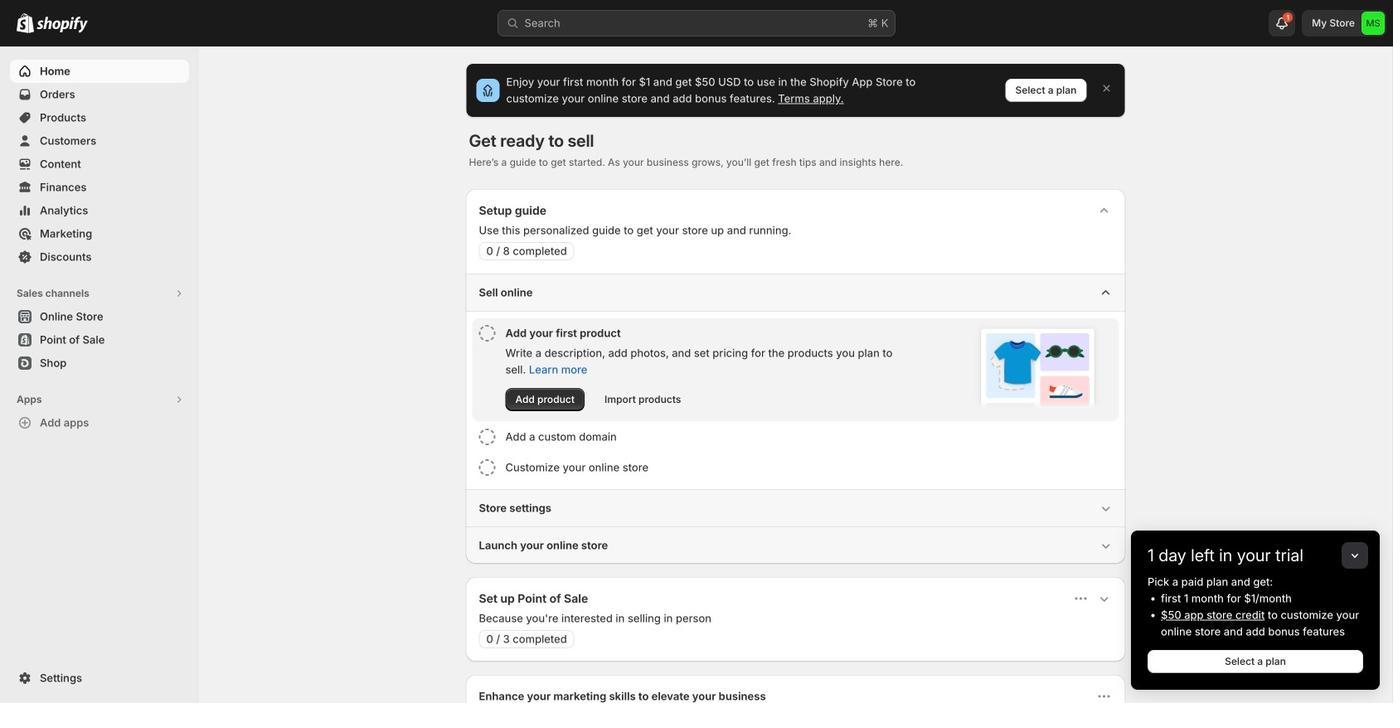 Task type: vqa. For each thing, say whether or not it's contained in the screenshot.
the Select within the Select a plan link
no



Task type: locate. For each thing, give the bounding box(es) containing it.
shopify image
[[36, 16, 88, 33]]

setup guide region
[[466, 189, 1126, 564]]

mark customize your online store as done image
[[479, 460, 496, 476]]

customize your online store group
[[472, 453, 1119, 483]]

my store image
[[1362, 12, 1385, 35]]



Task type: describe. For each thing, give the bounding box(es) containing it.
mark add your first product as done image
[[479, 325, 496, 342]]

guide categories group
[[466, 274, 1126, 564]]

shopify image
[[17, 13, 34, 33]]

sell online group
[[466, 274, 1126, 489]]

mark add a custom domain as done image
[[479, 429, 496, 445]]

add your first product group
[[472, 318, 1119, 421]]

add a custom domain group
[[472, 422, 1119, 452]]



